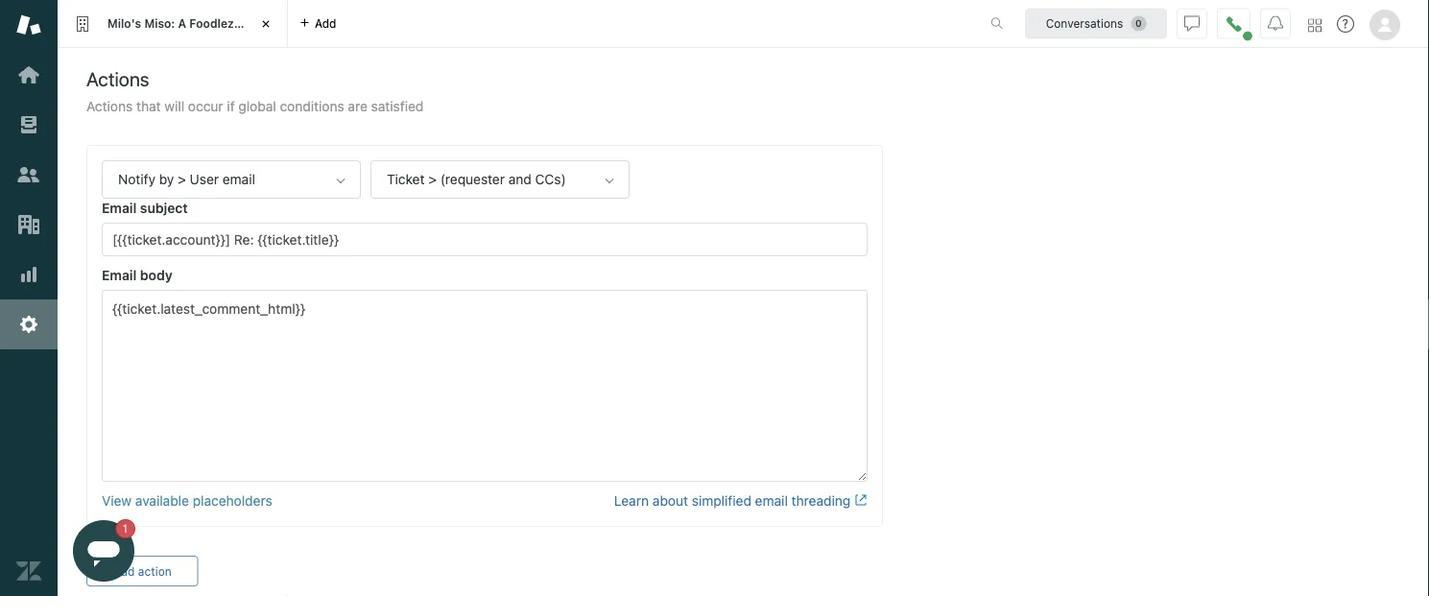 Task type: describe. For each thing, give the bounding box(es) containing it.
organizations image
[[16, 212, 41, 237]]

reporting image
[[16, 262, 41, 287]]

button displays agent's chat status as invisible. image
[[1185, 16, 1200, 31]]

customers image
[[16, 162, 41, 187]]

tabs tab list
[[58, 0, 971, 48]]

admin image
[[16, 312, 41, 337]]

conversations
[[1046, 17, 1124, 30]]

close image
[[256, 14, 276, 34]]

add button
[[288, 0, 348, 47]]

conversations button
[[1026, 8, 1168, 39]]

notifications image
[[1269, 16, 1284, 31]]

a
[[178, 17, 186, 30]]



Task type: locate. For each thing, give the bounding box(es) containing it.
add
[[315, 17, 337, 30]]

zendesk products image
[[1309, 19, 1322, 32]]

milo's
[[108, 17, 141, 30]]

zendesk image
[[16, 559, 41, 584]]

miso:
[[144, 17, 175, 30]]

milo's miso: a foodlez subsidiary tab
[[58, 0, 297, 48]]

milo's miso: a foodlez subsidiary
[[108, 17, 297, 30]]

subsidiary
[[237, 17, 297, 30]]

main element
[[0, 0, 58, 596]]

get started image
[[16, 62, 41, 87]]

get help image
[[1338, 15, 1355, 33]]

foodlez
[[189, 17, 234, 30]]

views image
[[16, 112, 41, 137]]

zendesk support image
[[16, 12, 41, 37]]



Task type: vqa. For each thing, say whether or not it's contained in the screenshot.
Customers image
yes



